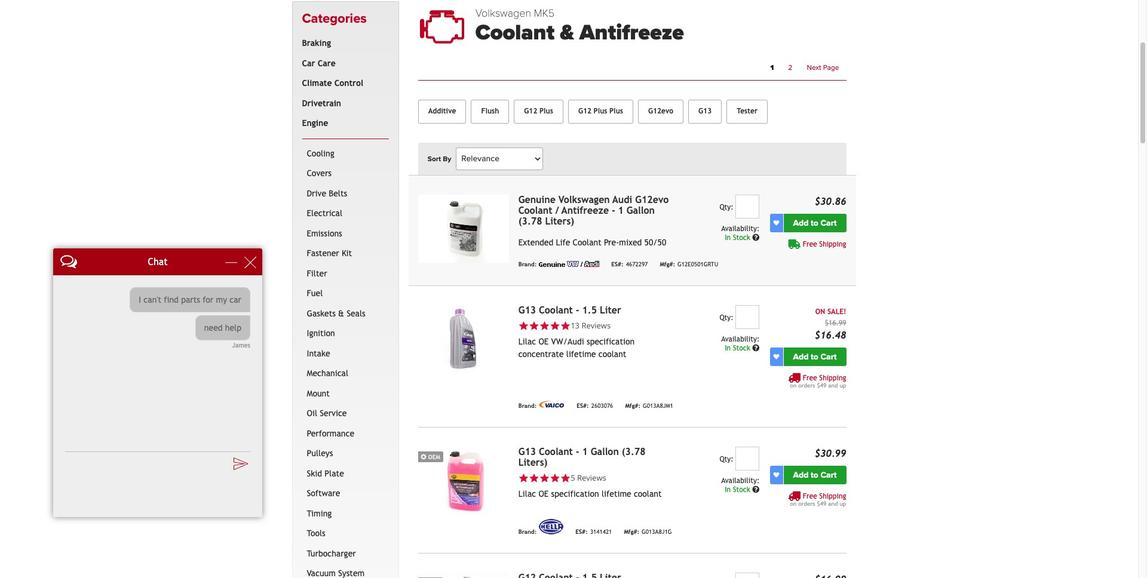 Task type: describe. For each thing, give the bounding box(es) containing it.
mount
[[307, 389, 330, 398]]

mfg#: for genuine volkswagen audi g12evo coolant / antifreeze - 1 gallon (3.78 liters)
[[660, 261, 675, 268]]

pre-
[[604, 238, 619, 247]]

sort by
[[428, 155, 451, 163]]

1 up from the top
[[840, 382, 846, 389]]

1 free from the top
[[803, 240, 817, 248]]

- for liter
[[576, 305, 579, 316]]

liters) inside g13 coolant - 1 gallon (3.78 liters)
[[518, 457, 548, 468]]

g013a8jm1
[[643, 403, 673, 410]]

skid plate link
[[304, 464, 386, 484]]

2 add to cart button from the top
[[784, 348, 846, 366]]

emissions
[[307, 229, 342, 238]]

in stock for $30.99
[[725, 486, 752, 494]]

stock for $30.99
[[733, 486, 750, 494]]

es#4672297 - g12e0501grtu - genuine volkswagen audi g12evo coolant / antifreeze - 1 gallon (3.78 liters) - extended life coolant pre-mixed 50/50 - genuine volkswagen audi - audi volkswagen image
[[418, 195, 509, 263]]

vw/audi
[[551, 337, 584, 347]]

add to wish list image for $30.99
[[773, 472, 779, 478]]

coolant inside lilac oe vw/audi specification concentrate lifetime coolant
[[599, 350, 626, 359]]

climate
[[302, 78, 332, 88]]

drivetrain
[[302, 98, 341, 108]]

liters) inside genuine volkswagen audi g12evo coolant / antifreeze - 1 gallon (3.78 liters)
[[545, 216, 574, 227]]

$16.48
[[815, 330, 846, 341]]

13
[[571, 320, 580, 331]]

add to wish list image for $30.86
[[773, 220, 779, 226]]

coolant right life
[[573, 238, 602, 247]]

brand: for liters)
[[518, 529, 537, 536]]

1.5
[[582, 305, 597, 316]]

volkswagen inside volkswagen mk5 coolant & antifreeze
[[475, 7, 531, 20]]

electrical link
[[304, 204, 386, 224]]

2 brand: from the top
[[518, 403, 537, 410]]

covers
[[307, 169, 332, 178]]

3141421
[[590, 529, 612, 536]]

engine link
[[300, 114, 386, 134]]

mixed
[[619, 238, 642, 247]]

2 and from the top
[[828, 501, 838, 507]]

pulleys
[[307, 449, 333, 458]]

car care
[[302, 58, 336, 68]]

g12 for g12 plus
[[524, 107, 537, 115]]

plus for g12 plus plus
[[594, 107, 607, 115]]

volkswagen inside genuine volkswagen audi g12evo coolant / antifreeze - 1 gallon (3.78 liters)
[[559, 194, 610, 205]]

g12 plus plus link
[[568, 100, 633, 124]]

qty: for genuine volkswagen audi g12evo coolant / antifreeze - 1 gallon (3.78 liters)
[[720, 203, 734, 211]]

page
[[823, 63, 839, 72]]

1 inside g13 coolant - 1 gallon (3.78 liters)
[[582, 446, 588, 458]]

sort
[[428, 155, 441, 163]]

2 5 reviews link from the left
[[571, 472, 606, 484]]

car
[[302, 58, 315, 68]]

mfg#: g013a8j1g
[[624, 529, 672, 536]]

pulleys link
[[304, 444, 386, 464]]

gaskets
[[307, 309, 336, 318]]

plus for g12 plus
[[540, 107, 553, 115]]

2 up from the top
[[840, 501, 846, 507]]

(3.78 inside g13 coolant - 1 gallon (3.78 liters)
[[622, 446, 646, 458]]

braking
[[302, 38, 331, 48]]

gaskets & seals
[[307, 309, 366, 318]]

vaico - corporate logo image
[[539, 401, 565, 409]]

add for $30.86
[[793, 218, 809, 228]]

intake
[[307, 349, 330, 358]]

turbocharger
[[307, 549, 356, 559]]

g13 coolant - 1 gallon (3.78 liters)
[[518, 446, 646, 468]]

turbocharger link
[[304, 544, 386, 564]]

g12e0501grtu
[[678, 261, 718, 268]]

1 horizontal spatial lifetime
[[602, 489, 631, 499]]

audi
[[613, 194, 632, 205]]

es#550 - af g001200 - g12 coolant - 1.5 liter - pink pentosin sf pentofrost coolant new updated g12 plus formula - pentosin - audi volkswagen porsche image
[[418, 573, 509, 578]]

1 inside genuine volkswagen audi g12evo coolant / antifreeze - 1 gallon (3.78 liters)
[[618, 205, 624, 216]]

extended life coolant pre-mixed 50/50
[[518, 238, 666, 247]]

climate control link
[[300, 74, 386, 94]]

fuel
[[307, 289, 323, 298]]

next page
[[807, 63, 839, 72]]

car care link
[[300, 54, 386, 74]]

availability: for g13 coolant - 1 gallon (3.78 liters)
[[721, 477, 760, 485]]

1 13 reviews link from the left
[[518, 320, 673, 331]]

reviews for liter
[[582, 320, 611, 331]]

in for g13 coolant - 1.5 liter
[[725, 344, 731, 352]]

categories
[[302, 11, 367, 26]]

intake link
[[304, 344, 386, 364]]

g13 coolant - 1 gallon (3.78 liters) link
[[518, 446, 646, 468]]

electrical
[[307, 209, 342, 218]]

g13 for g13 coolant - 1 gallon (3.78 liters)
[[518, 446, 536, 458]]

in stock for on sale!
[[725, 344, 752, 352]]

drive belts link
[[304, 184, 386, 204]]

1 5 reviews link from the left
[[518, 472, 673, 484]]

question circle image
[[752, 486, 760, 493]]

g13 coolant - 1.5 liter
[[518, 305, 621, 316]]

tester
[[737, 107, 758, 115]]

genuine volkswagen audi - corporate logo image
[[539, 261, 600, 267]]

ignition link
[[304, 324, 386, 344]]

1 $49 from the top
[[817, 382, 826, 389]]

es#: for antifreeze
[[611, 261, 624, 268]]

antifreeze inside genuine volkswagen audi g12evo coolant / antifreeze - 1 gallon (3.78 liters)
[[562, 205, 609, 216]]

g12 plus plus
[[578, 107, 623, 115]]

category navigation element
[[292, 1, 399, 578]]

& inside "link"
[[338, 309, 344, 318]]

coolant inside volkswagen mk5 coolant & antifreeze
[[475, 20, 555, 46]]

skid plate
[[307, 469, 344, 478]]

add to cart for $30.99
[[793, 470, 837, 480]]

qty: for g13 coolant - 1 gallon (3.78 liters)
[[720, 455, 734, 463]]

g12 plus link
[[514, 100, 563, 124]]

fastener kit
[[307, 249, 352, 258]]

question circle image for g13 coolant - 1.5 liter
[[752, 345, 760, 352]]

mfg#: for g13 coolant - 1 gallon (3.78 liters)
[[624, 529, 639, 536]]

lilac for g13 coolant - 1 gallon (3.78 liters)
[[518, 489, 536, 499]]

50/50
[[644, 238, 666, 247]]

$30.99
[[815, 448, 846, 459]]

liter
[[600, 305, 621, 316]]

braking link
[[300, 34, 386, 54]]

2 on from the top
[[790, 501, 797, 507]]

coolant inside g13 coolant - 1 gallon (3.78 liters)
[[539, 446, 573, 458]]

additive
[[428, 107, 456, 115]]

tools
[[307, 529, 325, 539]]

emissions link
[[304, 224, 386, 244]]

3 shipping from the top
[[819, 492, 846, 501]]

availability: for genuine volkswagen audi g12evo coolant / antifreeze - 1 gallon (3.78 liters)
[[721, 224, 760, 233]]

next
[[807, 63, 821, 72]]

fastener kit link
[[304, 244, 386, 264]]

availability: for g13 coolant - 1.5 liter
[[721, 335, 760, 343]]

13 reviews
[[571, 320, 611, 331]]

genuine volkswagen audi g12evo coolant / antifreeze - 1 gallon (3.78 liters)
[[518, 194, 669, 227]]

drive
[[307, 189, 326, 198]]

lilac oe vw/audi specification concentrate lifetime coolant
[[518, 337, 635, 359]]

1 vertical spatial specification
[[551, 489, 599, 499]]

engine subcategories element
[[302, 139, 389, 578]]

service
[[320, 409, 347, 418]]

2603076
[[591, 403, 613, 410]]

1 in stock from the top
[[725, 233, 752, 242]]

additive link
[[418, 100, 466, 124]]

kit
[[342, 249, 352, 258]]

filter
[[307, 269, 327, 278]]



Task type: locate. For each thing, give the bounding box(es) containing it.
3 plus from the left
[[610, 107, 623, 115]]

4672297
[[626, 261, 648, 268]]

timing
[[307, 509, 332, 519]]

add to cart button for $30.86
[[784, 214, 846, 232]]

1 brand: from the top
[[518, 261, 537, 268]]

engine
[[302, 118, 328, 128]]

1 vertical spatial to
[[811, 352, 819, 362]]

mechanical link
[[304, 364, 386, 384]]

2 vertical spatial availability:
[[721, 477, 760, 485]]

add to cart button down $30.99
[[784, 466, 846, 484]]

to down $16.48
[[811, 352, 819, 362]]

control
[[334, 78, 363, 88]]

volkswagen mk5 coolant & antifreeze
[[475, 7, 684, 46]]

2 vertical spatial es#:
[[576, 529, 588, 536]]

0 vertical spatial add to cart
[[793, 218, 837, 228]]

1 vertical spatial -
[[576, 305, 579, 316]]

mfg#: g12e0501grtu
[[660, 261, 718, 268]]

2 to from the top
[[811, 352, 819, 362]]

cart down $30.86
[[821, 218, 837, 228]]

1 lilac from the top
[[518, 337, 536, 347]]

0 vertical spatial brand:
[[518, 261, 537, 268]]

$49 down $16.48
[[817, 382, 826, 389]]

g13 for g13
[[699, 107, 712, 115]]

1 vertical spatial shipping
[[819, 374, 846, 382]]

gallon inside genuine volkswagen audi g12evo coolant / antifreeze - 1 gallon (3.78 liters)
[[627, 205, 655, 216]]

free down $30.86
[[803, 240, 817, 248]]

1 free shipping on orders $49 and up from the top
[[790, 374, 846, 389]]

1 vertical spatial brand:
[[518, 403, 537, 410]]

2 add from the top
[[793, 352, 809, 362]]

es#: left 3141421
[[576, 529, 588, 536]]

2 vertical spatial qty:
[[720, 455, 734, 463]]

1 plus from the left
[[540, 107, 553, 115]]

covers link
[[304, 164, 386, 184]]

coolant
[[475, 20, 555, 46], [518, 205, 552, 216], [573, 238, 602, 247], [539, 305, 573, 316], [539, 446, 573, 458]]

sale!
[[828, 308, 846, 316]]

add for $30.99
[[793, 470, 809, 480]]

concentrate
[[518, 350, 564, 359]]

ignition
[[307, 329, 335, 338]]

2
[[788, 63, 793, 72]]

0 vertical spatial es#:
[[611, 261, 624, 268]]

1 vertical spatial add
[[793, 352, 809, 362]]

1 vertical spatial question circle image
[[752, 345, 760, 352]]

oe inside lilac oe vw/audi specification concentrate lifetime coolant
[[539, 337, 549, 347]]

reviews for gallon
[[577, 472, 606, 483]]

1 vertical spatial volkswagen
[[559, 194, 610, 205]]

0 vertical spatial orders
[[798, 382, 815, 389]]

paginated product list navigation navigation
[[475, 60, 846, 75]]

2 vertical spatial cart
[[821, 470, 837, 480]]

0 vertical spatial cart
[[821, 218, 837, 228]]

add to cart down $30.99
[[793, 470, 837, 480]]

1 vertical spatial gallon
[[591, 446, 619, 458]]

3 availability: from the top
[[721, 477, 760, 485]]

es#: left 2603076
[[577, 403, 589, 410]]

lifetime down 5 reviews
[[602, 489, 631, 499]]

1 vertical spatial up
[[840, 501, 846, 507]]

oe up concentrate
[[539, 337, 549, 347]]

oil service link
[[304, 404, 386, 424]]

0 vertical spatial $49
[[817, 382, 826, 389]]

gallon up 5 reviews
[[591, 446, 619, 458]]

3 in stock from the top
[[725, 486, 752, 494]]

add to wish list image
[[773, 354, 779, 360]]

2 qty: from the top
[[720, 314, 734, 322]]

oil service
[[307, 409, 347, 418]]

2 add to cart from the top
[[793, 352, 837, 362]]

1 vertical spatial add to cart button
[[784, 348, 846, 366]]

brand: for antifreeze
[[518, 261, 537, 268]]

3 qty: from the top
[[720, 455, 734, 463]]

lilac for g13 coolant - 1.5 liter
[[518, 337, 536, 347]]

2 vertical spatial shipping
[[819, 492, 846, 501]]

shipping down $30.86
[[819, 240, 846, 248]]

1 horizontal spatial plus
[[594, 107, 607, 115]]

performance link
[[304, 424, 386, 444]]

cart down $16.48
[[821, 352, 837, 362]]

3 add from the top
[[793, 470, 809, 480]]

on
[[816, 308, 825, 316]]

3 to from the top
[[811, 470, 819, 480]]

2 vertical spatial stock
[[733, 486, 750, 494]]

0 vertical spatial -
[[612, 205, 615, 216]]

skid
[[307, 469, 322, 478]]

1 vertical spatial lifetime
[[602, 489, 631, 499]]

0 vertical spatial oe
[[539, 337, 549, 347]]

mfg#: left g013a8jm1
[[625, 403, 641, 410]]

and down $30.99
[[828, 501, 838, 507]]

free shipping on orders $49 and up down $30.99
[[790, 492, 846, 507]]

1 left the 2
[[771, 63, 774, 72]]

software link
[[304, 484, 386, 504]]

1 horizontal spatial coolant
[[634, 489, 662, 499]]

$30.86
[[815, 196, 846, 207]]

2 orders from the top
[[798, 501, 815, 507]]

1 vertical spatial on
[[790, 501, 797, 507]]

lifetime inside lilac oe vw/audi specification concentrate lifetime coolant
[[566, 350, 596, 359]]

1 vertical spatial in
[[725, 344, 731, 352]]

add to cart down $16.48
[[793, 352, 837, 362]]

1 link
[[763, 60, 781, 75]]

brand: down the extended
[[518, 261, 537, 268]]

shipping down $16.48
[[819, 374, 846, 382]]

mechanical
[[307, 369, 348, 378]]

mk5
[[534, 7, 555, 20]]

coolant up 13
[[539, 305, 573, 316]]

es#: left 4672297
[[611, 261, 624, 268]]

1 vertical spatial free
[[803, 374, 817, 382]]

life
[[556, 238, 570, 247]]

0 vertical spatial g13
[[699, 107, 712, 115]]

0 vertical spatial to
[[811, 218, 819, 228]]

hella - corporate logo image
[[539, 519, 564, 535]]

antifreeze inside volkswagen mk5 coolant & antifreeze
[[580, 20, 684, 46]]

2 stock from the top
[[733, 344, 750, 352]]

0 vertical spatial qty:
[[720, 203, 734, 211]]

add to cart for $30.86
[[793, 218, 837, 228]]

2 $49 from the top
[[817, 501, 826, 507]]

0 vertical spatial in
[[725, 233, 731, 242]]

specification
[[587, 337, 635, 347], [551, 489, 599, 499]]

flush
[[481, 107, 499, 115]]

cart for $30.86
[[821, 218, 837, 228]]

g12evo
[[648, 107, 673, 115], [635, 194, 669, 205]]

1 vertical spatial 1
[[618, 205, 624, 216]]

es#:
[[611, 261, 624, 268], [577, 403, 589, 410], [576, 529, 588, 536]]

climate control
[[302, 78, 363, 88]]

genuine
[[518, 194, 556, 205]]

3 free from the top
[[803, 492, 817, 501]]

antifreeze up paginated product list navigation "navigation"
[[580, 20, 684, 46]]

2 in stock from the top
[[725, 344, 752, 352]]

2 free from the top
[[803, 374, 817, 382]]

1 vertical spatial lilac
[[518, 489, 536, 499]]

filter link
[[304, 264, 386, 284]]

1 availability: from the top
[[721, 224, 760, 233]]

0 vertical spatial add to cart button
[[784, 214, 846, 232]]

timing link
[[304, 504, 386, 524]]

1 vertical spatial g12evo
[[635, 194, 669, 205]]

1 vertical spatial add to wish list image
[[773, 472, 779, 478]]

2 plus from the left
[[594, 107, 607, 115]]

reviews
[[582, 320, 611, 331], [577, 472, 606, 483]]

0 horizontal spatial lifetime
[[566, 350, 596, 359]]

to for $30.99
[[811, 470, 819, 480]]

0 vertical spatial add
[[793, 218, 809, 228]]

antifreeze
[[580, 20, 684, 46], [562, 205, 609, 216]]

gallon up mixed
[[627, 205, 655, 216]]

/
[[555, 205, 559, 216]]

0 vertical spatial g12evo
[[648, 107, 673, 115]]

gaskets & seals link
[[304, 304, 386, 324]]

mfg#: down 50/50
[[660, 261, 675, 268]]

specification inside lilac oe vw/audi specification concentrate lifetime coolant
[[587, 337, 635, 347]]

2 vertical spatial brand:
[[518, 529, 537, 536]]

1 vertical spatial free shipping on orders $49 and up
[[790, 492, 846, 507]]

0 vertical spatial gallon
[[627, 205, 655, 216]]

1 vertical spatial orders
[[798, 501, 815, 507]]

coolant inside genuine volkswagen audi g12evo coolant / antifreeze - 1 gallon (3.78 liters)
[[518, 205, 552, 216]]

up down $30.99
[[840, 501, 846, 507]]

stock for on sale!
[[733, 344, 750, 352]]

cart down $30.99
[[821, 470, 837, 480]]

question circle image for genuine volkswagen audi g12evo coolant / antifreeze - 1 gallon (3.78 liters)
[[752, 234, 760, 241]]

g12evo right audi
[[635, 194, 669, 205]]

volkswagen left audi
[[559, 194, 610, 205]]

oe for g13 coolant - 1 gallon (3.78 liters)
[[539, 489, 549, 499]]

1 vertical spatial $49
[[817, 501, 826, 507]]

2 horizontal spatial plus
[[610, 107, 623, 115]]

to for $30.86
[[811, 218, 819, 228]]

to up free shipping
[[811, 218, 819, 228]]

$49 down $30.99
[[817, 501, 826, 507]]

1 oe from the top
[[539, 337, 549, 347]]

brand: left vaico - corporate logo
[[518, 403, 537, 410]]

volkswagen left "mk5"
[[475, 7, 531, 20]]

question circle image
[[752, 234, 760, 241], [752, 345, 760, 352]]

2 shipping from the top
[[819, 374, 846, 382]]

1 horizontal spatial volkswagen
[[559, 194, 610, 205]]

2 cart from the top
[[821, 352, 837, 362]]

2 vertical spatial add to cart
[[793, 470, 837, 480]]

seals
[[347, 309, 366, 318]]

g12evo inside genuine volkswagen audi g12evo coolant / antifreeze - 1 gallon (3.78 liters)
[[635, 194, 669, 205]]

brand: left hella - corporate logo
[[518, 529, 537, 536]]

free down $30.99
[[803, 492, 817, 501]]

in for g13 coolant - 1 gallon (3.78 liters)
[[725, 486, 731, 494]]

2 question circle image from the top
[[752, 345, 760, 352]]

1 vertical spatial add to cart
[[793, 352, 837, 362]]

$16.99
[[825, 319, 846, 327]]

1 in from the top
[[725, 233, 731, 242]]

2 horizontal spatial 1
[[771, 63, 774, 72]]

drivetrain link
[[300, 94, 386, 114]]

add to cart
[[793, 218, 837, 228], [793, 352, 837, 362], [793, 470, 837, 480]]

g12 for g12 plus plus
[[578, 107, 592, 115]]

liters)
[[545, 216, 574, 227], [518, 457, 548, 468]]

1 vertical spatial availability:
[[721, 335, 760, 343]]

2 vertical spatial in stock
[[725, 486, 752, 494]]

g12
[[524, 107, 537, 115], [578, 107, 592, 115]]

es#: 3141421
[[576, 529, 612, 536]]

coolant down 13 reviews
[[599, 350, 626, 359]]

0 vertical spatial stock
[[733, 233, 750, 242]]

in
[[725, 233, 731, 242], [725, 344, 731, 352], [725, 486, 731, 494]]

0 vertical spatial coolant
[[599, 350, 626, 359]]

1 vertical spatial qty:
[[720, 314, 734, 322]]

stock
[[733, 233, 750, 242], [733, 344, 750, 352], [733, 486, 750, 494]]

1 add to cart button from the top
[[784, 214, 846, 232]]

g12evo inside g12evo link
[[648, 107, 673, 115]]

5
[[571, 472, 575, 483]]

0 vertical spatial shipping
[[819, 240, 846, 248]]

- up 5 reviews
[[576, 446, 579, 458]]

oe for g13 coolant - 1.5 liter
[[539, 337, 549, 347]]

shipping down $30.99
[[819, 492, 846, 501]]

2 vertical spatial -
[[576, 446, 579, 458]]

es#2603076 - g013a8jm1 -  g13 coolant - 1.5 liter - lilac oe vw/audi specification concentrate lifetime coolant - vaico - audi volkswagen image
[[418, 305, 509, 373]]

1 add to wish list image from the top
[[773, 220, 779, 226]]

g13 link
[[688, 100, 722, 124]]

3 add to cart from the top
[[793, 470, 837, 480]]

1 vertical spatial (3.78
[[622, 446, 646, 458]]

and down $16.48
[[828, 382, 838, 389]]

star image
[[550, 321, 560, 331], [529, 473, 539, 484], [539, 473, 550, 484]]

add to cart button down $16.48
[[784, 348, 846, 366]]

antifreeze right /
[[562, 205, 609, 216]]

add to cart up free shipping
[[793, 218, 837, 228]]

1 horizontal spatial &
[[560, 20, 574, 46]]

0 horizontal spatial 1
[[582, 446, 588, 458]]

(3.78
[[518, 216, 542, 227], [622, 446, 646, 458]]

1 vertical spatial oe
[[539, 489, 549, 499]]

reviews down 1.5
[[582, 320, 611, 331]]

in for genuine volkswagen audi g12evo coolant / antifreeze - 1 gallon (3.78 liters)
[[725, 233, 731, 242]]

g013a8j1g
[[642, 529, 672, 536]]

(3.78 inside genuine volkswagen audi g12evo coolant / antifreeze - 1 gallon (3.78 liters)
[[518, 216, 542, 227]]

mfg#: g013a8jm1
[[625, 403, 673, 410]]

plus
[[540, 107, 553, 115], [594, 107, 607, 115], [610, 107, 623, 115]]

1 add from the top
[[793, 218, 809, 228]]

3 brand: from the top
[[518, 529, 537, 536]]

0 vertical spatial specification
[[587, 337, 635, 347]]

0 vertical spatial volkswagen
[[475, 7, 531, 20]]

free shipping on orders $49 and up
[[790, 374, 846, 389], [790, 492, 846, 507]]

coolant up 5
[[539, 446, 573, 458]]

add to cart button
[[784, 214, 846, 232], [784, 348, 846, 366], [784, 466, 846, 484]]

1 question circle image from the top
[[752, 234, 760, 241]]

es#: 4672297
[[611, 261, 648, 268]]

1 orders from the top
[[798, 382, 815, 389]]

tools link
[[304, 524, 386, 544]]

fuel link
[[304, 284, 386, 304]]

orders down $16.48
[[798, 382, 815, 389]]

specification down 13 reviews
[[587, 337, 635, 347]]

0 vertical spatial (3.78
[[518, 216, 542, 227]]

& inside volkswagen mk5 coolant & antifreeze
[[560, 20, 574, 46]]

1 and from the top
[[828, 382, 838, 389]]

0 vertical spatial lifetime
[[566, 350, 596, 359]]

add to cart button up free shipping
[[784, 214, 846, 232]]

0 horizontal spatial g12
[[524, 107, 537, 115]]

2 vertical spatial free
[[803, 492, 817, 501]]

0 vertical spatial free shipping on orders $49 and up
[[790, 374, 846, 389]]

1 vertical spatial antifreeze
[[562, 205, 609, 216]]

oil
[[307, 409, 317, 418]]

g13 coolant - 1.5 liter link
[[518, 305, 621, 316]]

1 inside 1 link
[[771, 63, 774, 72]]

g12evo down paginated product list navigation "navigation"
[[648, 107, 673, 115]]

cart
[[821, 218, 837, 228], [821, 352, 837, 362], [821, 470, 837, 480]]

5 reviews
[[571, 472, 606, 483]]

- up pre-
[[612, 205, 615, 216]]

3 cart from the top
[[821, 470, 837, 480]]

1 shipping from the top
[[819, 240, 846, 248]]

1 on from the top
[[790, 382, 797, 389]]

coolant up mfg#: g013a8j1g at the right
[[634, 489, 662, 499]]

0 vertical spatial liters)
[[545, 216, 574, 227]]

0 vertical spatial lilac
[[518, 337, 536, 347]]

2 add to wish list image from the top
[[773, 472, 779, 478]]

None number field
[[736, 195, 760, 219], [736, 305, 760, 329], [736, 447, 760, 471], [736, 573, 760, 578], [736, 195, 760, 219], [736, 305, 760, 329], [736, 447, 760, 471], [736, 573, 760, 578]]

2 lilac from the top
[[518, 489, 536, 499]]

plate
[[325, 469, 344, 478]]

coolant left /
[[518, 205, 552, 216]]

0 vertical spatial question circle image
[[752, 234, 760, 241]]

1 vertical spatial &
[[338, 309, 344, 318]]

1 g12 from the left
[[524, 107, 537, 115]]

free shipping on orders $49 and up down $16.48
[[790, 374, 846, 389]]

0 vertical spatial free
[[803, 240, 817, 248]]

(3.78 down mfg#: g013a8jm1
[[622, 446, 646, 458]]

0 vertical spatial reviews
[[582, 320, 611, 331]]

fastener
[[307, 249, 339, 258]]

extended
[[518, 238, 553, 247]]

lilac oe specification lifetime coolant
[[518, 489, 662, 499]]

add to cart button for $30.99
[[784, 466, 846, 484]]

- inside genuine volkswagen audi g12evo coolant / antifreeze - 1 gallon (3.78 liters)
[[612, 205, 615, 216]]

lifetime down vw/audi
[[566, 350, 596, 359]]

1 up pre-
[[618, 205, 624, 216]]

g13 for g13 coolant - 1.5 liter
[[518, 305, 536, 316]]

tester link
[[727, 100, 768, 124]]

star image
[[518, 321, 529, 331], [529, 321, 539, 331], [539, 321, 550, 331], [560, 321, 571, 331], [518, 473, 529, 484], [550, 473, 560, 484], [560, 473, 571, 484]]

1 qty: from the top
[[720, 203, 734, 211]]

0 horizontal spatial plus
[[540, 107, 553, 115]]

coolant down "mk5"
[[475, 20, 555, 46]]

mfg#: for g13 coolant - 1.5 liter
[[625, 403, 641, 410]]

2 availability: from the top
[[721, 335, 760, 343]]

g12 right g12 plus
[[578, 107, 592, 115]]

g12 right flush
[[524, 107, 537, 115]]

2 link
[[781, 60, 800, 75]]

genuine volkswagen audi g12evo coolant / antifreeze - 1 gallon (3.78 liters) link
[[518, 194, 669, 227]]

on sale! $16.99 $16.48
[[815, 308, 846, 341]]

0 vertical spatial antifreeze
[[580, 20, 684, 46]]

1 vertical spatial coolant
[[634, 489, 662, 499]]

reviews up lilac oe specification lifetime coolant
[[577, 472, 606, 483]]

1 horizontal spatial g12
[[578, 107, 592, 115]]

- inside g13 coolant - 1 gallon (3.78 liters)
[[576, 446, 579, 458]]

cart for $30.99
[[821, 470, 837, 480]]

- left 1.5
[[576, 305, 579, 316]]

2 g12 from the left
[[578, 107, 592, 115]]

(3.78 up the extended
[[518, 216, 542, 227]]

0 horizontal spatial volkswagen
[[475, 7, 531, 20]]

1 stock from the top
[[733, 233, 750, 242]]

2 vertical spatial g13
[[518, 446, 536, 458]]

2 in from the top
[[725, 344, 731, 352]]

1 to from the top
[[811, 218, 819, 228]]

orders down $30.99
[[798, 501, 815, 507]]

oe up hella - corporate logo
[[539, 489, 549, 499]]

to down $30.99
[[811, 470, 819, 480]]

specification down 5
[[551, 489, 599, 499]]

add to wish list image
[[773, 220, 779, 226], [773, 472, 779, 478]]

1 vertical spatial reviews
[[577, 472, 606, 483]]

3 stock from the top
[[733, 486, 750, 494]]

2 vertical spatial in
[[725, 486, 731, 494]]

es#3141421 - g013a8j1g - g13 coolant - 1 gallon (3.78 liters) - lilac oe specification lifetime coolant - hella - audi volkswagen image
[[418, 447, 509, 515]]

free shipping
[[803, 240, 846, 248]]

g13 inside g13 coolant - 1 gallon (3.78 liters)
[[518, 446, 536, 458]]

1 up 5 reviews
[[582, 446, 588, 458]]

1 cart from the top
[[821, 218, 837, 228]]

mfg#: left g013a8j1g
[[624, 529, 639, 536]]

1 vertical spatial in stock
[[725, 344, 752, 352]]

1 horizontal spatial gallon
[[627, 205, 655, 216]]

1 vertical spatial mfg#:
[[625, 403, 641, 410]]

2 13 reviews link from the left
[[571, 320, 611, 331]]

1 vertical spatial es#:
[[577, 403, 589, 410]]

0 vertical spatial 1
[[771, 63, 774, 72]]

0 vertical spatial mfg#:
[[660, 261, 675, 268]]

cooling link
[[304, 144, 386, 164]]

lilac inside lilac oe vw/audi specification concentrate lifetime coolant
[[518, 337, 536, 347]]

0 vertical spatial up
[[840, 382, 846, 389]]

0 horizontal spatial coolant
[[599, 350, 626, 359]]

drive belts
[[307, 189, 347, 198]]

up down $16.48
[[840, 382, 846, 389]]

qty: for g13 coolant - 1.5 liter
[[720, 314, 734, 322]]

0 vertical spatial &
[[560, 20, 574, 46]]

brand:
[[518, 261, 537, 268], [518, 403, 537, 410], [518, 529, 537, 536]]

0 horizontal spatial gallon
[[591, 446, 619, 458]]

3 in from the top
[[725, 486, 731, 494]]

1 add to cart from the top
[[793, 218, 837, 228]]

3 add to cart button from the top
[[784, 466, 846, 484]]

0 vertical spatial in stock
[[725, 233, 752, 242]]

0 vertical spatial and
[[828, 382, 838, 389]]

2 free shipping on orders $49 and up from the top
[[790, 492, 846, 507]]

- for gallon
[[576, 446, 579, 458]]

2 oe from the top
[[539, 489, 549, 499]]

performance
[[307, 429, 354, 438]]

2 vertical spatial add to cart button
[[784, 466, 846, 484]]

es#: for liters)
[[576, 529, 588, 536]]

free down $16.48
[[803, 374, 817, 382]]

gallon inside g13 coolant - 1 gallon (3.78 liters)
[[591, 446, 619, 458]]



Task type: vqa. For each thing, say whether or not it's contained in the screenshot.
"Porsche"
no



